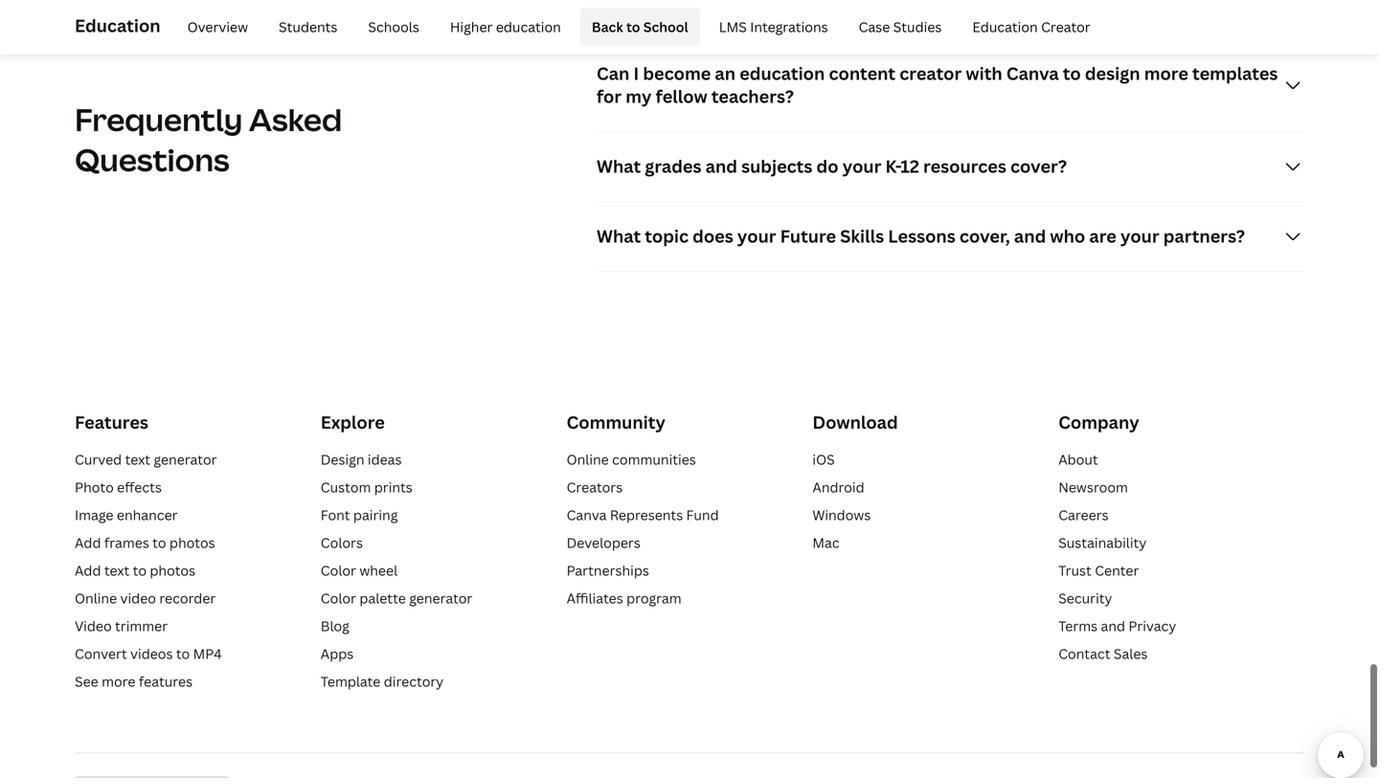 Task type: describe. For each thing, give the bounding box(es) containing it.
video trimmer link
[[75, 617, 168, 635]]

design
[[1085, 62, 1140, 85]]

resources
[[923, 155, 1006, 178]]

more inside can i become an education content creator with canva to design more templates for my fellow teachers?
[[1144, 62, 1188, 85]]

do
[[817, 155, 839, 178]]

download
[[813, 411, 898, 434]]

windows
[[813, 506, 871, 524]]

trimmer
[[115, 617, 168, 635]]

higher education link
[[438, 8, 573, 46]]

education inside menu bar
[[496, 18, 561, 36]]

are
[[1089, 225, 1117, 248]]

to left mp4 in the bottom of the page
[[176, 645, 190, 663]]

to inside can i become an education content creator with canva to design more templates for my fellow teachers?
[[1063, 62, 1081, 85]]

contact
[[1058, 645, 1111, 663]]

community
[[567, 411, 666, 434]]

android
[[813, 478, 864, 496]]

lessons
[[888, 225, 956, 248]]

font pairing link
[[321, 506, 398, 524]]

template
[[321, 673, 381, 691]]

skills
[[840, 225, 884, 248]]

trust center link
[[1058, 562, 1139, 580]]

image
[[75, 506, 114, 524]]

who
[[1050, 225, 1085, 248]]

education inside can i become an education content creator with canva to design more templates for my fellow teachers?
[[740, 62, 825, 85]]

what for what topic does your future skills lessons cover, and who are your partners?
[[597, 225, 641, 248]]

canva inside online communities creators canva represents fund developers partnerships affiliates program
[[567, 506, 607, 524]]

security
[[1058, 589, 1112, 608]]

what for what grades and subjects do your k-12 resources cover?
[[597, 155, 641, 178]]

effects
[[117, 478, 162, 496]]

trust
[[1058, 562, 1092, 580]]

video
[[75, 617, 112, 635]]

2 horizontal spatial your
[[1121, 225, 1159, 248]]

cover?
[[1010, 155, 1067, 178]]

windows link
[[813, 506, 871, 524]]

terms and privacy link
[[1058, 617, 1176, 635]]

schools
[[368, 18, 419, 36]]

see
[[75, 673, 98, 691]]

center
[[1095, 562, 1139, 580]]

more inside curved text generator photo effects image enhancer add frames to photos add text to photos online video recorder video trimmer convert videos to mp4 see more features
[[102, 673, 135, 691]]

security link
[[1058, 589, 1112, 608]]

i
[[634, 62, 639, 85]]

to up video
[[133, 562, 147, 580]]

with
[[966, 62, 1003, 85]]

my
[[626, 85, 652, 108]]

image enhancer link
[[75, 506, 178, 524]]

android link
[[813, 478, 864, 496]]

color palette generator link
[[321, 589, 472, 608]]

students link
[[267, 8, 349, 46]]

partners?
[[1163, 225, 1245, 248]]

lms integrations
[[719, 18, 828, 36]]

what topic does your future skills lessons cover, and who are your partners? button
[[597, 202, 1304, 271]]

design ideas custom prints font pairing colors color wheel color palette generator blog apps template directory
[[321, 450, 472, 691]]

about link
[[1058, 450, 1098, 469]]

education creator link
[[961, 8, 1102, 46]]

curved text generator photo effects image enhancer add frames to photos add text to photos online video recorder video trimmer convert videos to mp4 see more features
[[75, 450, 222, 691]]

teachers?
[[711, 85, 794, 108]]

creators
[[567, 478, 623, 496]]

recorder
[[159, 589, 216, 608]]

directory
[[384, 673, 444, 691]]

colors link
[[321, 534, 363, 552]]

creator
[[900, 62, 962, 85]]

about newsroom careers sustainability trust center security terms and privacy contact sales
[[1058, 450, 1176, 663]]

12
[[901, 155, 919, 178]]

online communities link
[[567, 450, 696, 469]]

colors
[[321, 534, 363, 552]]

mac link
[[813, 534, 840, 552]]

can
[[597, 62, 630, 85]]

subjects
[[741, 155, 813, 178]]

studies
[[893, 18, 942, 36]]

convert videos to mp4 link
[[75, 645, 222, 663]]

blog link
[[321, 617, 349, 635]]

what grades and subjects do your k-12 resources cover? button
[[597, 132, 1304, 201]]

lms
[[719, 18, 747, 36]]

can i become an education content creator with canva to design more templates for my fellow teachers?
[[597, 62, 1278, 108]]

sales
[[1114, 645, 1148, 663]]

generator inside design ideas custom prints font pairing colors color wheel color palette generator blog apps template directory
[[409, 589, 472, 608]]

1 vertical spatial photos
[[150, 562, 195, 580]]

company
[[1058, 411, 1139, 434]]

curved
[[75, 450, 122, 469]]

and for about
[[1101, 617, 1125, 635]]

communities
[[612, 450, 696, 469]]

frequently asked questions
[[75, 99, 342, 181]]

add frames to photos link
[[75, 534, 215, 552]]



Task type: locate. For each thing, give the bounding box(es) containing it.
photos down enhancer
[[169, 534, 215, 552]]

add up video
[[75, 562, 101, 580]]

online up video
[[75, 589, 117, 608]]

ios android windows mac
[[813, 450, 871, 552]]

convert
[[75, 645, 127, 663]]

2 color from the top
[[321, 589, 356, 608]]

developers
[[567, 534, 641, 552]]

1 what from the top
[[597, 155, 641, 178]]

1 vertical spatial and
[[1014, 225, 1046, 248]]

generator inside curved text generator photo effects image enhancer add frames to photos add text to photos online video recorder video trimmer convert videos to mp4 see more features
[[154, 450, 217, 469]]

careers link
[[1058, 506, 1109, 524]]

color up blog
[[321, 589, 356, 608]]

color
[[321, 562, 356, 580], [321, 589, 356, 608]]

blog
[[321, 617, 349, 635]]

education for education creator
[[972, 18, 1038, 36]]

back
[[592, 18, 623, 36]]

0 vertical spatial and
[[706, 155, 737, 178]]

k-
[[885, 155, 901, 178]]

developers link
[[567, 534, 641, 552]]

education for education
[[75, 14, 161, 37]]

features
[[139, 673, 193, 691]]

1 vertical spatial text
[[104, 562, 130, 580]]

lms integrations link
[[708, 8, 840, 46]]

1 add from the top
[[75, 534, 101, 552]]

education inside menu bar
[[972, 18, 1038, 36]]

color down colors at the left
[[321, 562, 356, 580]]

2 vertical spatial and
[[1101, 617, 1125, 635]]

0 horizontal spatial canva
[[567, 506, 607, 524]]

explore
[[321, 411, 385, 434]]

mac
[[813, 534, 840, 552]]

0 vertical spatial generator
[[154, 450, 217, 469]]

0 vertical spatial education
[[496, 18, 561, 36]]

0 vertical spatial what
[[597, 155, 641, 178]]

1 vertical spatial education
[[740, 62, 825, 85]]

ios
[[813, 450, 835, 469]]

features
[[75, 411, 148, 434]]

schools link
[[357, 8, 431, 46]]

text up effects
[[125, 450, 150, 469]]

grades
[[645, 155, 702, 178]]

online inside online communities creators canva represents fund developers partnerships affiliates program
[[567, 450, 609, 469]]

color wheel link
[[321, 562, 398, 580]]

font
[[321, 506, 350, 524]]

to right back
[[626, 18, 640, 36]]

does
[[693, 225, 733, 248]]

1 horizontal spatial online
[[567, 450, 609, 469]]

0 horizontal spatial generator
[[154, 450, 217, 469]]

ios link
[[813, 450, 835, 469]]

creators link
[[567, 478, 623, 496]]

asked
[[249, 99, 342, 140]]

online up creators link
[[567, 450, 609, 469]]

wheel
[[359, 562, 398, 580]]

2 add from the top
[[75, 562, 101, 580]]

online video recorder link
[[75, 589, 216, 608]]

videos
[[130, 645, 173, 663]]

what topic does your future skills lessons cover, and who are your partners?
[[597, 225, 1245, 248]]

overview
[[187, 18, 248, 36]]

canva inside can i become an education content creator with canva to design more templates for my fellow teachers?
[[1006, 62, 1059, 85]]

0 vertical spatial add
[[75, 534, 101, 552]]

fund
[[686, 506, 719, 524]]

represents
[[610, 506, 683, 524]]

and inside about newsroom careers sustainability trust center security terms and privacy contact sales
[[1101, 617, 1125, 635]]

menu bar containing overview
[[168, 8, 1102, 46]]

1 horizontal spatial more
[[1144, 62, 1188, 85]]

photos up recorder
[[150, 562, 195, 580]]

0 horizontal spatial and
[[706, 155, 737, 178]]

your right are
[[1121, 225, 1159, 248]]

what grades and subjects do your k-12 resources cover?
[[597, 155, 1067, 178]]

students
[[279, 18, 338, 36]]

what
[[597, 155, 641, 178], [597, 225, 641, 248]]

1 vertical spatial add
[[75, 562, 101, 580]]

and right the grades on the top of page
[[706, 155, 737, 178]]

case studies
[[859, 18, 942, 36]]

mp4
[[193, 645, 222, 663]]

0 horizontal spatial online
[[75, 589, 117, 608]]

privacy
[[1129, 617, 1176, 635]]

your inside dropdown button
[[843, 155, 881, 178]]

topic
[[645, 225, 689, 248]]

generator up effects
[[154, 450, 217, 469]]

prints
[[374, 478, 413, 496]]

design ideas link
[[321, 450, 402, 469]]

become
[[643, 62, 711, 85]]

2 what from the top
[[597, 225, 641, 248]]

1 horizontal spatial your
[[843, 155, 881, 178]]

to inside "link"
[[626, 18, 640, 36]]

what inside dropdown button
[[597, 155, 641, 178]]

case studies link
[[847, 8, 953, 46]]

newsroom link
[[1058, 478, 1128, 496]]

higher education
[[450, 18, 561, 36]]

to down enhancer
[[152, 534, 166, 552]]

sustainability link
[[1058, 534, 1147, 552]]

and up contact sales link
[[1101, 617, 1125, 635]]

higher
[[450, 18, 493, 36]]

sustainability
[[1058, 534, 1147, 552]]

apps
[[321, 645, 354, 663]]

photo effects link
[[75, 478, 162, 496]]

to
[[626, 18, 640, 36], [1063, 62, 1081, 85], [152, 534, 166, 552], [133, 562, 147, 580], [176, 645, 190, 663]]

photos
[[169, 534, 215, 552], [150, 562, 195, 580]]

and inside dropdown button
[[1014, 225, 1046, 248]]

1 vertical spatial more
[[102, 673, 135, 691]]

1 color from the top
[[321, 562, 356, 580]]

education creator
[[972, 18, 1091, 36]]

education right higher
[[496, 18, 561, 36]]

0 vertical spatial online
[[567, 450, 609, 469]]

0 vertical spatial canva
[[1006, 62, 1059, 85]]

to left design
[[1063, 62, 1081, 85]]

1 horizontal spatial generator
[[409, 589, 472, 608]]

add
[[75, 534, 101, 552], [75, 562, 101, 580]]

0 vertical spatial text
[[125, 450, 150, 469]]

1 vertical spatial color
[[321, 589, 356, 608]]

content
[[829, 62, 896, 85]]

0 vertical spatial photos
[[169, 534, 215, 552]]

canva down "creators"
[[567, 506, 607, 524]]

1 vertical spatial what
[[597, 225, 641, 248]]

canva down the education creator link
[[1006, 62, 1059, 85]]

frames
[[104, 534, 149, 552]]

more right see
[[102, 673, 135, 691]]

text down frames
[[104, 562, 130, 580]]

0 horizontal spatial your
[[737, 225, 776, 248]]

canva represents fund link
[[567, 506, 719, 524]]

affiliates program link
[[567, 589, 682, 608]]

1 horizontal spatial canva
[[1006, 62, 1059, 85]]

and for what
[[1014, 225, 1046, 248]]

0 horizontal spatial education
[[75, 14, 161, 37]]

canva
[[1006, 62, 1059, 85], [567, 506, 607, 524]]

what left the grades on the top of page
[[597, 155, 641, 178]]

2 horizontal spatial and
[[1101, 617, 1125, 635]]

frequently
[[75, 99, 243, 140]]

newsroom
[[1058, 478, 1128, 496]]

1 vertical spatial generator
[[409, 589, 472, 608]]

your right 'does'
[[737, 225, 776, 248]]

and left the who
[[1014, 225, 1046, 248]]

education down integrations
[[740, 62, 825, 85]]

what inside dropdown button
[[597, 225, 641, 248]]

online communities creators canva represents fund developers partnerships affiliates program
[[567, 450, 719, 608]]

1 horizontal spatial education
[[972, 18, 1038, 36]]

menu bar
[[168, 8, 1102, 46]]

online inside curved text generator photo effects image enhancer add frames to photos add text to photos online video recorder video trimmer convert videos to mp4 see more features
[[75, 589, 117, 608]]

1 vertical spatial online
[[75, 589, 117, 608]]

see more features link
[[75, 673, 193, 691]]

cover,
[[960, 225, 1010, 248]]

what left topic
[[597, 225, 641, 248]]

program
[[626, 589, 682, 608]]

palette
[[359, 589, 406, 608]]

careers
[[1058, 506, 1109, 524]]

school
[[643, 18, 688, 36]]

photo
[[75, 478, 114, 496]]

0 vertical spatial more
[[1144, 62, 1188, 85]]

0 horizontal spatial more
[[102, 673, 135, 691]]

0 vertical spatial color
[[321, 562, 356, 580]]

1 vertical spatial canva
[[567, 506, 607, 524]]

creator
[[1041, 18, 1091, 36]]

add down image
[[75, 534, 101, 552]]

more right design
[[1144, 62, 1188, 85]]

1 horizontal spatial education
[[740, 62, 825, 85]]

and inside dropdown button
[[706, 155, 737, 178]]

pairing
[[353, 506, 398, 524]]

your left k-
[[843, 155, 881, 178]]

for
[[597, 85, 622, 108]]

0 horizontal spatial education
[[496, 18, 561, 36]]

affiliates
[[567, 589, 623, 608]]

add text to photos link
[[75, 562, 195, 580]]

fellow
[[656, 85, 707, 108]]

1 horizontal spatial and
[[1014, 225, 1046, 248]]

enhancer
[[117, 506, 178, 524]]

back to school
[[592, 18, 688, 36]]

generator right palette
[[409, 589, 472, 608]]

custom prints link
[[321, 478, 413, 496]]



Task type: vqa. For each thing, say whether or not it's contained in the screenshot.
Magic Edit Magic
no



